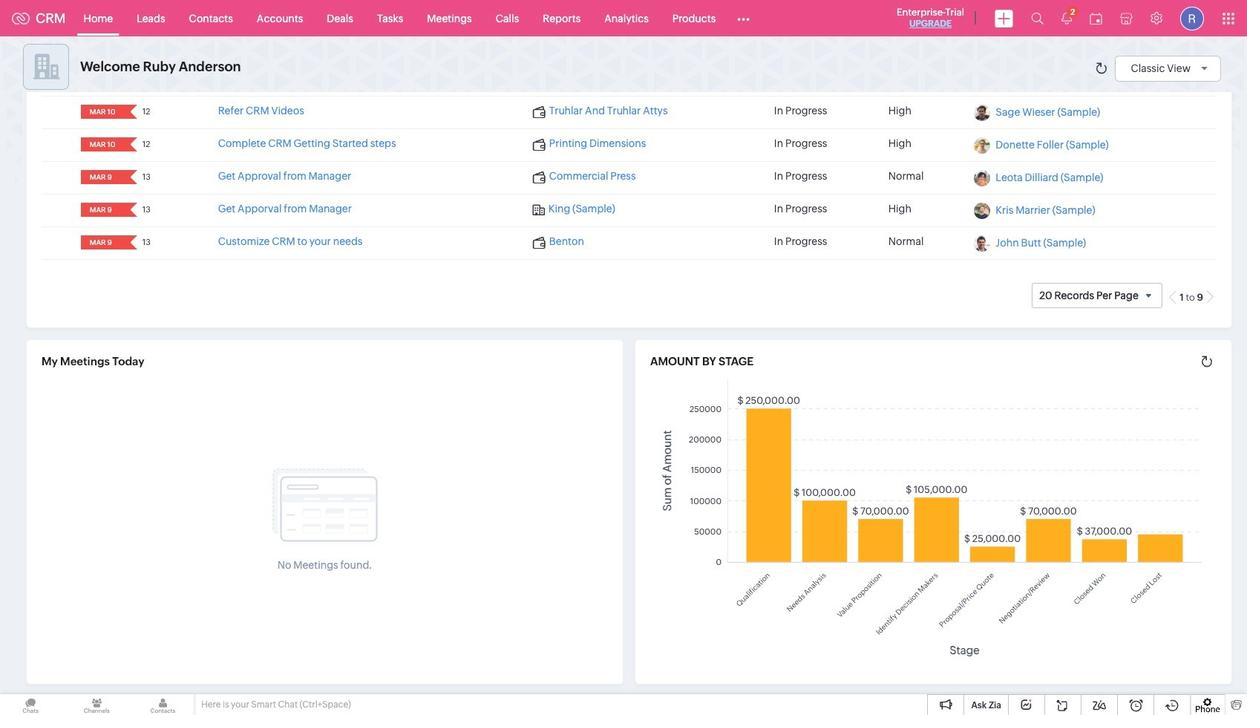 Task type: describe. For each thing, give the bounding box(es) containing it.
search image
[[1032, 12, 1044, 25]]

profile element
[[1172, 0, 1214, 36]]

signals element
[[1053, 0, 1081, 36]]

search element
[[1023, 0, 1053, 36]]

calendar image
[[1090, 12, 1103, 24]]

channels image
[[66, 694, 127, 715]]



Task type: vqa. For each thing, say whether or not it's contained in the screenshot.
Calendar image
yes



Task type: locate. For each thing, give the bounding box(es) containing it.
None field
[[85, 105, 120, 119], [85, 138, 120, 152], [85, 170, 120, 184], [85, 203, 120, 217], [85, 236, 120, 250], [85, 105, 120, 119], [85, 138, 120, 152], [85, 170, 120, 184], [85, 203, 120, 217], [85, 236, 120, 250]]

chats image
[[0, 694, 61, 715]]

Other Modules field
[[728, 6, 760, 30]]

logo image
[[12, 12, 30, 24]]

create menu element
[[986, 0, 1023, 36]]

contacts image
[[132, 694, 194, 715]]

create menu image
[[995, 9, 1014, 27]]

profile image
[[1181, 6, 1205, 30]]



